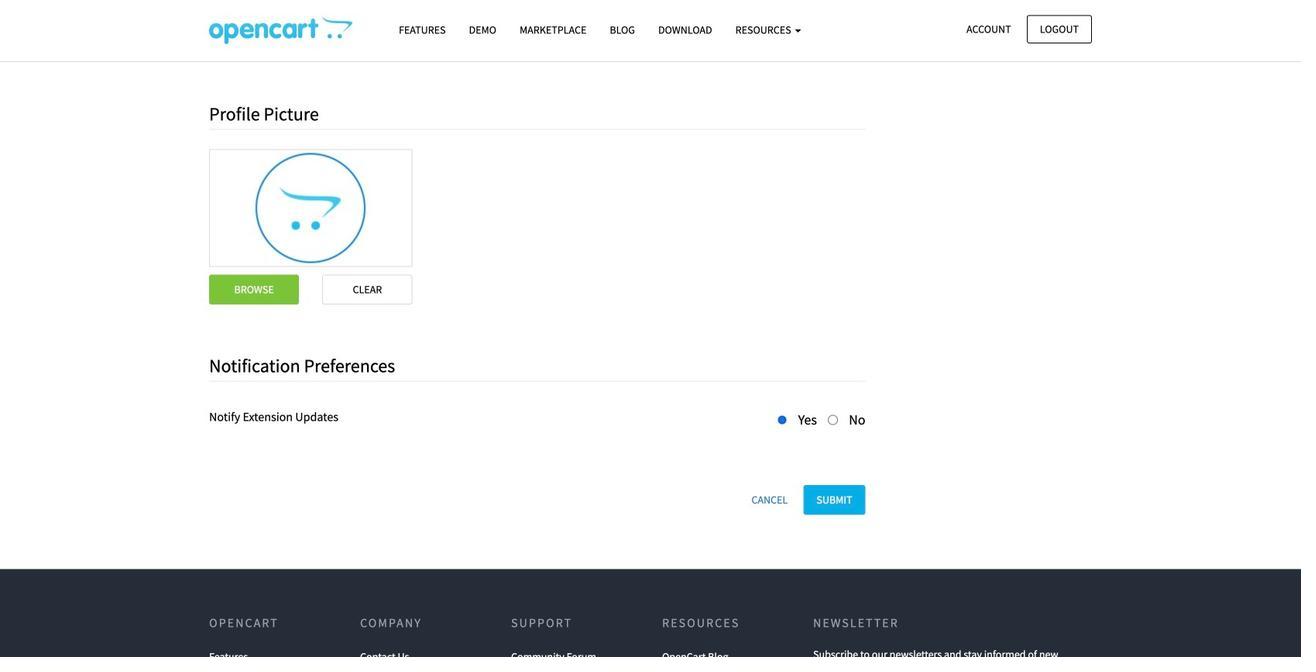 Task type: vqa. For each thing, say whether or not it's contained in the screenshot.
option
yes



Task type: locate. For each thing, give the bounding box(es) containing it.
None radio
[[778, 415, 788, 425], [829, 415, 839, 425], [778, 415, 788, 425], [829, 415, 839, 425]]



Task type: describe. For each thing, give the bounding box(es) containing it.
account edit image
[[209, 16, 353, 44]]



